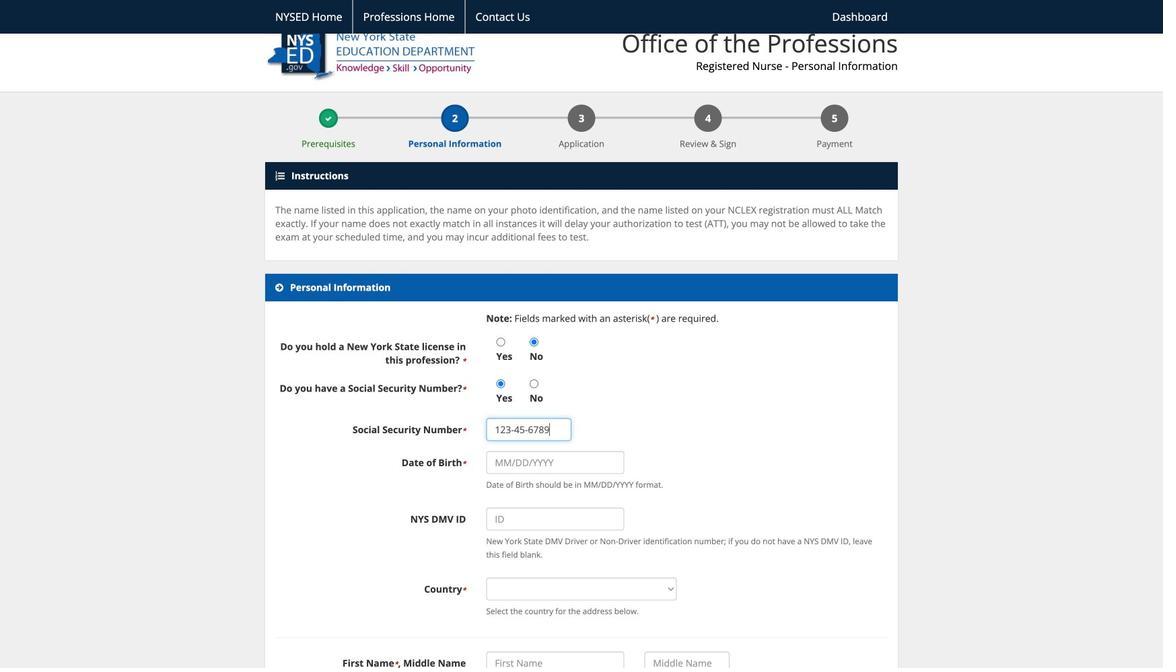 Task type: vqa. For each thing, say whether or not it's contained in the screenshot.
ZIP Code text box
no



Task type: locate. For each thing, give the bounding box(es) containing it.
Middle Name text field
[[645, 652, 730, 669]]

arrow circle right image
[[275, 283, 283, 293]]

check image
[[325, 116, 332, 122]]

ID text field
[[486, 508, 624, 531]]

None text field
[[486, 419, 572, 441]]

First Name text field
[[486, 652, 624, 669]]

None radio
[[496, 338, 505, 347], [496, 380, 505, 389], [496, 338, 505, 347], [496, 380, 505, 389]]

None radio
[[530, 338, 539, 347], [530, 380, 539, 389], [530, 338, 539, 347], [530, 380, 539, 389]]



Task type: describe. For each thing, give the bounding box(es) containing it.
list ol image
[[275, 171, 285, 181]]

MM/DD/YYYY text field
[[486, 452, 624, 474]]



